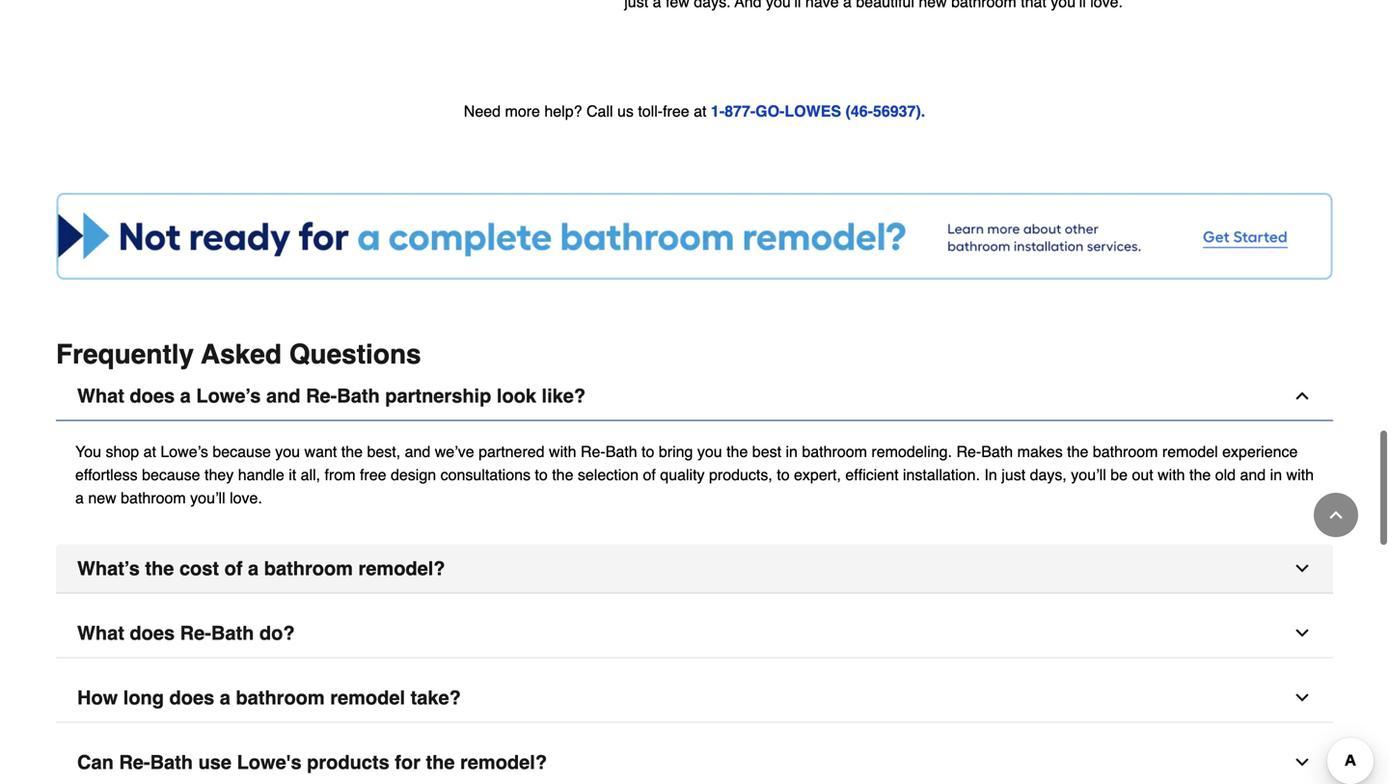 Task type: vqa. For each thing, say whether or not it's contained in the screenshot.
4th chevron down Image from the bottom
yes



Task type: describe. For each thing, give the bounding box(es) containing it.
handle
[[238, 466, 285, 484]]

re- up selection
[[581, 443, 606, 461]]

1 vertical spatial and
[[405, 443, 431, 461]]

what does re-bath do? button
[[56, 610, 1334, 659]]

re- right can at the bottom of the page
[[119, 752, 150, 774]]

can re-bath use lowe's products for the remodel?
[[77, 752, 547, 774]]

2 horizontal spatial to
[[777, 466, 790, 484]]

bath down questions
[[337, 385, 380, 408]]

a inside "you shop at lowe's because you want the best, and we've partnered with re-bath to bring you the best in bathroom remodeling. re-bath makes the bathroom remodel experience effortless because they handle it all, from free design consultations to the selection of quality products, to expert, efficient installation. in just days, you'll be out with the old and in with a new bathroom you'll love."
[[75, 490, 84, 507]]

does for a
[[130, 385, 175, 408]]

0 horizontal spatial you'll
[[190, 490, 226, 507]]

1 horizontal spatial to
[[642, 443, 655, 461]]

it
[[289, 466, 297, 484]]

a up the use
[[220, 687, 231, 710]]

days,
[[1030, 466, 1067, 484]]

the left cost on the bottom left of the page
[[145, 558, 174, 580]]

lowe's for and
[[196, 385, 261, 408]]

1-877-go-lowes (46-56937). link
[[711, 102, 926, 120]]

does for re-
[[130, 623, 175, 645]]

efficient
[[846, 466, 899, 484]]

cost
[[179, 558, 219, 580]]

design
[[391, 466, 436, 484]]

(46-
[[846, 102, 873, 120]]

from
[[325, 466, 356, 484]]

look
[[497, 385, 537, 408]]

we've
[[435, 443, 475, 461]]

new
[[88, 490, 117, 507]]

need
[[464, 102, 501, 120]]

at inside "you shop at lowe's because you want the best, and we've partnered with re-bath to bring you the best in bathroom remodeling. re-bath makes the bathroom remodel experience effortless because they handle it all, from free design consultations to the selection of quality products, to expert, efficient installation. in just days, you'll be out with the old and in with a new bathroom you'll love."
[[143, 443, 156, 461]]

what's the cost of a bathroom remodel?
[[77, 558, 445, 580]]

the left "old"
[[1190, 466, 1212, 484]]

0 vertical spatial in
[[786, 443, 798, 461]]

be
[[1111, 466, 1128, 484]]

a right cost on the bottom left of the page
[[248, 558, 259, 580]]

what does re-bath do?
[[77, 623, 295, 645]]

you
[[75, 443, 101, 461]]

56937).
[[873, 102, 926, 120]]

want
[[305, 443, 337, 461]]

not ready for a complete bathroom remodel? learn more about other bathroom installation services. image
[[56, 193, 1334, 280]]

what does a lowe's and re-bath partnership look like?
[[77, 385, 586, 408]]

bath up in at right
[[982, 443, 1014, 461]]

best,
[[367, 443, 401, 461]]

products,
[[709, 466, 773, 484]]

0 vertical spatial remodel?
[[359, 558, 445, 580]]

the up products,
[[727, 443, 748, 461]]

all,
[[301, 466, 321, 484]]

makes
[[1018, 443, 1063, 461]]

take?
[[411, 687, 461, 710]]

chevron down image inside the what does re-bath do? button
[[1293, 624, 1313, 644]]

0 vertical spatial at
[[694, 102, 707, 120]]

bathroom down do?
[[236, 687, 325, 710]]

asked
[[201, 339, 282, 370]]

the right makes
[[1068, 443, 1089, 461]]

like?
[[542, 385, 586, 408]]

what for what does re-bath do?
[[77, 623, 124, 645]]

you shop at lowe's because you want the best, and we've partnered with re-bath to bring you the best in bathroom remodeling. re-bath makes the bathroom remodel experience effortless because they handle it all, from free design consultations to the selection of quality products, to expert, efficient installation. in just days, you'll be out with the old and in with a new bathroom you'll love.
[[75, 443, 1315, 507]]

shop
[[106, 443, 139, 461]]

they
[[205, 466, 234, 484]]

bring
[[659, 443, 693, 461]]

chevron up image inside the scroll to top "element"
[[1327, 506, 1347, 525]]

questions
[[289, 339, 421, 370]]

chevron down image
[[1293, 754, 1313, 773]]

re- down questions
[[306, 385, 337, 408]]

how
[[77, 687, 118, 710]]

2 horizontal spatial with
[[1287, 466, 1315, 484]]

of inside button
[[225, 558, 243, 580]]

bathroom up do?
[[264, 558, 353, 580]]



Task type: locate. For each thing, give the bounding box(es) containing it.
1 vertical spatial remodel?
[[460, 752, 547, 774]]

with
[[549, 443, 577, 461], [1158, 466, 1186, 484], [1287, 466, 1315, 484]]

expert,
[[794, 466, 842, 484]]

what up how
[[77, 623, 124, 645]]

1 vertical spatial does
[[130, 623, 175, 645]]

chevron down image inside how long does a bathroom remodel take? button
[[1293, 689, 1313, 708]]

what
[[77, 385, 124, 408], [77, 623, 124, 645]]

with right partnered
[[549, 443, 577, 461]]

chevron up image inside what does a lowe's and re-bath partnership look like? button
[[1293, 387, 1313, 406]]

1 vertical spatial because
[[142, 466, 200, 484]]

what down frequently
[[77, 385, 124, 408]]

0 horizontal spatial you
[[275, 443, 300, 461]]

and up design
[[405, 443, 431, 461]]

2 you from the left
[[698, 443, 723, 461]]

free inside "you shop at lowe's because you want the best, and we've partnered with re-bath to bring you the best in bathroom remodeling. re-bath makes the bathroom remodel experience effortless because they handle it all, from free design consultations to the selection of quality products, to expert, efficient installation. in just days, you'll be out with the old and in with a new bathroom you'll love."
[[360, 466, 387, 484]]

long
[[123, 687, 164, 710]]

1 horizontal spatial chevron up image
[[1327, 506, 1347, 525]]

bath
[[337, 385, 380, 408], [606, 443, 638, 461], [982, 443, 1014, 461], [211, 623, 254, 645], [150, 752, 193, 774]]

bathroom right new
[[121, 490, 186, 507]]

1 vertical spatial in
[[1271, 466, 1283, 484]]

1 vertical spatial lowe's
[[161, 443, 208, 461]]

1 horizontal spatial in
[[1271, 466, 1283, 484]]

what for what does a lowe's and re-bath partnership look like?
[[77, 385, 124, 408]]

1 horizontal spatial and
[[405, 443, 431, 461]]

2 what from the top
[[77, 623, 124, 645]]

0 horizontal spatial remodel
[[330, 687, 405, 710]]

0 horizontal spatial at
[[143, 443, 156, 461]]

1 horizontal spatial with
[[1158, 466, 1186, 484]]

products
[[307, 752, 390, 774]]

experience
[[1223, 443, 1299, 461]]

remodel? down the take? at the bottom of the page
[[460, 752, 547, 774]]

to left bring
[[642, 443, 655, 461]]

help?
[[545, 102, 583, 120]]

in
[[985, 466, 998, 484]]

re-
[[306, 385, 337, 408], [581, 443, 606, 461], [957, 443, 982, 461], [180, 623, 211, 645], [119, 752, 150, 774]]

effortless
[[75, 466, 138, 484]]

chevron up image
[[1293, 387, 1313, 406], [1327, 506, 1347, 525]]

0 vertical spatial of
[[643, 466, 656, 484]]

of inside "you shop at lowe's because you want the best, and we've partnered with re-bath to bring you the best in bathroom remodeling. re-bath makes the bathroom remodel experience effortless because they handle it all, from free design consultations to the selection of quality products, to expert, efficient installation. in just days, you'll be out with the old and in with a new bathroom you'll love."
[[643, 466, 656, 484]]

you right bring
[[698, 443, 723, 461]]

lowe's
[[237, 752, 302, 774]]

and inside button
[[266, 385, 301, 408]]

you'll
[[1072, 466, 1107, 484], [190, 490, 226, 507]]

you'll left be at the right bottom of page
[[1072, 466, 1107, 484]]

lowe's for because
[[161, 443, 208, 461]]

0 horizontal spatial remodel?
[[359, 558, 445, 580]]

and down experience
[[1241, 466, 1267, 484]]

0 horizontal spatial to
[[535, 466, 548, 484]]

remodeling.
[[872, 443, 953, 461]]

what inside button
[[77, 623, 124, 645]]

out
[[1133, 466, 1154, 484]]

to down the best
[[777, 466, 790, 484]]

free left "1-"
[[663, 102, 690, 120]]

in
[[786, 443, 798, 461], [1271, 466, 1283, 484]]

1 vertical spatial free
[[360, 466, 387, 484]]

and
[[266, 385, 301, 408], [405, 443, 431, 461], [1241, 466, 1267, 484]]

at left "1-"
[[694, 102, 707, 120]]

0 vertical spatial and
[[266, 385, 301, 408]]

does inside button
[[130, 623, 175, 645]]

lowe's down the frequently asked questions
[[196, 385, 261, 408]]

what's the cost of a bathroom remodel? button
[[56, 545, 1334, 594]]

1 horizontal spatial remodel
[[1163, 443, 1219, 461]]

0 horizontal spatial chevron up image
[[1293, 387, 1313, 406]]

bath left the use
[[150, 752, 193, 774]]

1 horizontal spatial remodel?
[[460, 752, 547, 774]]

1 horizontal spatial you'll
[[1072, 466, 1107, 484]]

what's
[[77, 558, 140, 580]]

a
[[180, 385, 191, 408], [75, 490, 84, 507], [248, 558, 259, 580], [220, 687, 231, 710]]

of right cost on the bottom left of the page
[[225, 558, 243, 580]]

how long does a bathroom remodel take?
[[77, 687, 461, 710]]

you'll down they
[[190, 490, 226, 507]]

1 vertical spatial chevron up image
[[1327, 506, 1347, 525]]

of
[[643, 466, 656, 484], [225, 558, 243, 580]]

chevron down image
[[1293, 560, 1313, 579], [1293, 624, 1313, 644], [1293, 689, 1313, 708]]

can
[[77, 752, 114, 774]]

0 vertical spatial what
[[77, 385, 124, 408]]

0 horizontal spatial of
[[225, 558, 243, 580]]

1 vertical spatial at
[[143, 443, 156, 461]]

use
[[198, 752, 232, 774]]

re- inside button
[[180, 623, 211, 645]]

scroll to top element
[[1315, 493, 1359, 538]]

1 horizontal spatial because
[[213, 443, 271, 461]]

0 horizontal spatial because
[[142, 466, 200, 484]]

the up "from"
[[341, 443, 363, 461]]

0 vertical spatial chevron down image
[[1293, 560, 1313, 579]]

go-
[[756, 102, 785, 120]]

1 chevron down image from the top
[[1293, 560, 1313, 579]]

bathroom
[[802, 443, 868, 461], [1093, 443, 1159, 461], [121, 490, 186, 507], [264, 558, 353, 580], [236, 687, 325, 710]]

because
[[213, 443, 271, 461], [142, 466, 200, 484]]

lowe's inside button
[[196, 385, 261, 408]]

0 vertical spatial does
[[130, 385, 175, 408]]

how long does a bathroom remodel take? button
[[56, 674, 1334, 724]]

to
[[642, 443, 655, 461], [535, 466, 548, 484], [777, 466, 790, 484]]

remodel up "old"
[[1163, 443, 1219, 461]]

you
[[275, 443, 300, 461], [698, 443, 723, 461]]

quality
[[661, 466, 705, 484]]

0 horizontal spatial and
[[266, 385, 301, 408]]

bathroom up be at the right bottom of page
[[1093, 443, 1159, 461]]

0 vertical spatial remodel
[[1163, 443, 1219, 461]]

remodel
[[1163, 443, 1219, 461], [330, 687, 405, 710]]

a down the frequently asked questions
[[180, 385, 191, 408]]

and down the asked
[[266, 385, 301, 408]]

the left selection
[[552, 466, 574, 484]]

1 vertical spatial what
[[77, 623, 124, 645]]

1 vertical spatial you'll
[[190, 490, 226, 507]]

does up long
[[130, 623, 175, 645]]

2 vertical spatial does
[[169, 687, 214, 710]]

because left they
[[142, 466, 200, 484]]

2 horizontal spatial and
[[1241, 466, 1267, 484]]

877-
[[725, 102, 756, 120]]

remodel? down design
[[359, 558, 445, 580]]

2 vertical spatial chevron down image
[[1293, 689, 1313, 708]]

0 horizontal spatial in
[[786, 443, 798, 461]]

remodel inside "you shop at lowe's because you want the best, and we've partnered with re-bath to bring you the best in bathroom remodeling. re-bath makes the bathroom remodel experience effortless because they handle it all, from free design consultations to the selection of quality products, to expert, efficient installation. in just days, you'll be out with the old and in with a new bathroom you'll love."
[[1163, 443, 1219, 461]]

1 vertical spatial of
[[225, 558, 243, 580]]

free down the best,
[[360, 466, 387, 484]]

1 horizontal spatial you
[[698, 443, 723, 461]]

0 vertical spatial because
[[213, 443, 271, 461]]

chevron down image inside what's the cost of a bathroom remodel? button
[[1293, 560, 1313, 579]]

best
[[753, 443, 782, 461]]

2 vertical spatial and
[[1241, 466, 1267, 484]]

do?
[[260, 623, 295, 645]]

bath left do?
[[211, 623, 254, 645]]

1 what from the top
[[77, 385, 124, 408]]

toll-
[[638, 102, 663, 120]]

chevron down image for remodel?
[[1293, 560, 1313, 579]]

does right long
[[169, 687, 214, 710]]

in down experience
[[1271, 466, 1283, 484]]

you up it
[[275, 443, 300, 461]]

with right out
[[1158, 466, 1186, 484]]

the right for
[[426, 752, 455, 774]]

at
[[694, 102, 707, 120], [143, 443, 156, 461]]

bath up selection
[[606, 443, 638, 461]]

0 vertical spatial you'll
[[1072, 466, 1107, 484]]

to down partnered
[[535, 466, 548, 484]]

old
[[1216, 466, 1237, 484]]

because up handle
[[213, 443, 271, 461]]

bath inside button
[[211, 623, 254, 645]]

love.
[[230, 490, 262, 507]]

call
[[587, 102, 613, 120]]

what inside button
[[77, 385, 124, 408]]

0 horizontal spatial free
[[360, 466, 387, 484]]

remodel up products
[[330, 687, 405, 710]]

remodel?
[[359, 558, 445, 580], [460, 752, 547, 774]]

1 horizontal spatial of
[[643, 466, 656, 484]]

lowe's
[[196, 385, 261, 408], [161, 443, 208, 461]]

1 horizontal spatial at
[[694, 102, 707, 120]]

for
[[395, 752, 421, 774]]

1 vertical spatial remodel
[[330, 687, 405, 710]]

with down experience
[[1287, 466, 1315, 484]]

lowe's inside "you shop at lowe's because you want the best, and we've partnered with re-bath to bring you the best in bathroom remodeling. re-bath makes the bathroom remodel experience effortless because they handle it all, from free design consultations to the selection of quality products, to expert, efficient installation. in just days, you'll be out with the old and in with a new bathroom you'll love."
[[161, 443, 208, 461]]

0 vertical spatial free
[[663, 102, 690, 120]]

free
[[663, 102, 690, 120], [360, 466, 387, 484]]

more
[[505, 102, 540, 120]]

3 chevron down image from the top
[[1293, 689, 1313, 708]]

does down frequently
[[130, 385, 175, 408]]

a left new
[[75, 490, 84, 507]]

re- down cost on the bottom left of the page
[[180, 623, 211, 645]]

frequently asked questions
[[56, 339, 421, 370]]

partnership
[[385, 385, 492, 408]]

does
[[130, 385, 175, 408], [130, 623, 175, 645], [169, 687, 214, 710]]

at right shop
[[143, 443, 156, 461]]

can re-bath use lowe's products for the remodel? button
[[56, 739, 1334, 785]]

re- up "installation."
[[957, 443, 982, 461]]

0 horizontal spatial with
[[549, 443, 577, 461]]

1 you from the left
[[275, 443, 300, 461]]

1 horizontal spatial free
[[663, 102, 690, 120]]

bathroom up expert,
[[802, 443, 868, 461]]

lowes
[[785, 102, 842, 120]]

of left "quality"
[[643, 466, 656, 484]]

what does a lowe's and re-bath partnership look like? button
[[56, 372, 1334, 422]]

need more help? call us toll-free at 1-877-go-lowes (46-56937).
[[464, 102, 926, 120]]

chevron down image for take?
[[1293, 689, 1313, 708]]

frequently
[[56, 339, 194, 370]]

1 vertical spatial chevron down image
[[1293, 624, 1313, 644]]

remodel inside button
[[330, 687, 405, 710]]

us
[[618, 102, 634, 120]]

lowe's up they
[[161, 443, 208, 461]]

0 vertical spatial chevron up image
[[1293, 387, 1313, 406]]

1-
[[711, 102, 725, 120]]

in right the best
[[786, 443, 798, 461]]

installation.
[[903, 466, 981, 484]]

0 vertical spatial lowe's
[[196, 385, 261, 408]]

the
[[341, 443, 363, 461], [727, 443, 748, 461], [1068, 443, 1089, 461], [552, 466, 574, 484], [1190, 466, 1212, 484], [145, 558, 174, 580], [426, 752, 455, 774]]

selection
[[578, 466, 639, 484]]

just
[[1002, 466, 1026, 484]]

partnered
[[479, 443, 545, 461]]

consultations
[[441, 466, 531, 484]]

2 chevron down image from the top
[[1293, 624, 1313, 644]]



